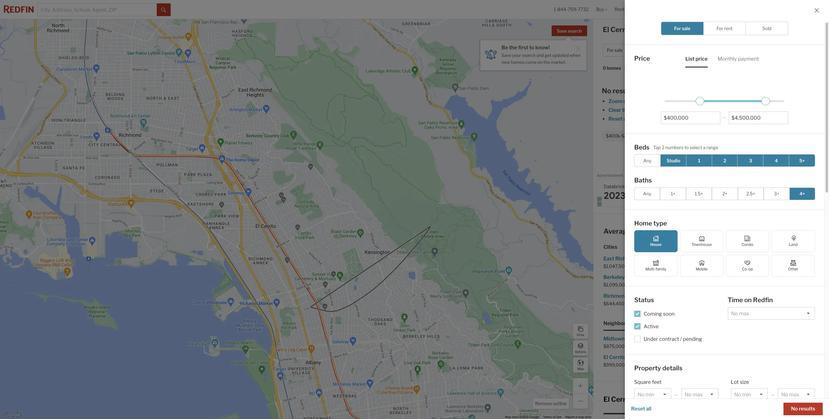 Task type: vqa. For each thing, say whether or not it's contained in the screenshot.


Task type: describe. For each thing, give the bounding box(es) containing it.
cerrito, for el cerrito, ca homes for sale
[[611, 25, 636, 34]]

3+ radio
[[764, 188, 790, 200]]

market insights
[[751, 27, 789, 33]]

reset inside zoom out clear the map boundary reset all filters or remove one of your filters below to see more homes
[[609, 116, 623, 122]]

1 vertical spatial of
[[553, 416, 556, 419]]

average home prices near el cerrito, ca
[[604, 227, 735, 236]]

1 horizontal spatial redfin
[[754, 297, 773, 304]]

1.5+
[[695, 191, 704, 197]]

boundary
[[643, 107, 665, 113]]

Sold checkbox
[[746, 22, 789, 35]]

cities
[[604, 244, 618, 250]]

under
[[644, 336, 659, 342]]

homes inside save your search and get updated when new homes come on the market.
[[511, 60, 525, 65]]

francisco
[[722, 293, 745, 299]]

list price element
[[686, 50, 708, 67]]

0
[[603, 66, 606, 71]]

report for report a map error
[[566, 416, 575, 419]]

size
[[741, 380, 750, 385]]

homes inside san francisco homes for sale $1,349,900
[[746, 293, 762, 299]]

$1,849,000
[[712, 282, 736, 288]]

prices
[[653, 227, 673, 236]]

sale inside "el cerrito hills homes for sale $999,000"
[[664, 355, 673, 361]]

richmond homes for sale $644,450
[[604, 293, 664, 306]]

all inside button
[[647, 406, 652, 412]]

sold
[[763, 26, 772, 31]]

save for save search
[[557, 28, 568, 34]]

monthly payment element
[[718, 50, 759, 67]]

trends
[[686, 396, 708, 404]]

midtown homes for sale $875,000
[[604, 336, 661, 349]]

pending
[[684, 336, 703, 342]]

richmond inside richmond homes for sale $644,450
[[604, 293, 628, 299]]

use
[[557, 416, 562, 419]]

california
[[697, 155, 720, 161]]

baths
[[692, 133, 703, 139]]

data
[[512, 416, 519, 419]]

terms of use
[[543, 416, 562, 419]]

time
[[728, 297, 744, 304]]

remove outline button
[[533, 399, 569, 409]]

any for 1+
[[644, 191, 652, 197]]

Townhouse checkbox
[[681, 230, 724, 252]]

2.5+ radio
[[738, 188, 764, 200]]

midtown
[[604, 336, 625, 342]]

1 horizontal spatial a
[[704, 145, 706, 150]]

for inside san francisco homes for sale $1,349,900
[[763, 293, 770, 299]]

search inside save your search and get updated when new homes come on the market.
[[523, 53, 536, 58]]

payment
[[739, 56, 759, 62]]

0 vertical spatial no results
[[602, 87, 636, 95]]

status
[[635, 297, 655, 304]]

average
[[604, 227, 632, 236]]

Condo checkbox
[[726, 230, 770, 252]]

albany homes for sale $629,000
[[712, 256, 764, 269]]

1 horizontal spatial on
[[745, 297, 752, 304]]

1+ radio
[[661, 188, 687, 200]]

4+ for 4+ baths
[[685, 133, 691, 139]]

•
[[625, 66, 626, 71]]

co-
[[743, 267, 749, 272]]

terms of use link
[[543, 416, 562, 419]]

to for tap 2 numbers to select a range
[[685, 145, 689, 150]]

reset inside reset all button
[[632, 406, 646, 412]]

1 horizontal spatial house
[[720, 133, 733, 139]]

coming
[[644, 311, 663, 317]]

homes inside "east richmond heights homes for sale $1,047,500"
[[661, 256, 677, 262]]

under contract / pending
[[644, 336, 703, 342]]

ad region
[[597, 178, 826, 207]]

for sale inside 'button'
[[607, 48, 623, 53]]

stories
[[635, 408, 651, 414]]

0 horizontal spatial redfin
[[676, 155, 691, 161]]

map data ©2023 google
[[505, 416, 540, 419]]

come
[[526, 60, 537, 65]]

2 checkbox
[[712, 154, 739, 167]]

maximum price slider
[[762, 97, 770, 105]]

sale inside the berkeley homes for sale $1,095,000
[[651, 275, 661, 281]]

east
[[604, 256, 615, 262]]

clear
[[609, 107, 622, 113]]

$629,000
[[712, 264, 733, 269]]

for inside richmond homes for sale $644,450
[[646, 293, 653, 299]]

For sale checkbox
[[662, 22, 704, 35]]

homes inside the berkeley homes for sale $1,095,000
[[626, 275, 642, 281]]

House checkbox
[[635, 230, 678, 252]]

Mobile checkbox
[[681, 255, 724, 277]]

home
[[633, 227, 652, 236]]

or
[[646, 116, 651, 122]]

cerrito, for el cerrito, ca real estate trends
[[612, 396, 637, 404]]

1-844-759-7732 link
[[554, 7, 589, 12]]

any for studio
[[644, 158, 652, 163]]

time on redfin
[[728, 297, 773, 304]]

homes inside the kensington homes for sale $1,849,000
[[740, 275, 756, 281]]

option group containing for sale
[[662, 22, 789, 35]]

multi-
[[646, 267, 656, 272]]

el cerrito
[[726, 155, 748, 161]]

zoom out clear the map boundary reset all filters or remove one of your filters below to see more homes
[[609, 98, 773, 122]]

el for el cerrito, ca homes for sale
[[603, 25, 610, 34]]

one
[[671, 116, 680, 122]]

baths
[[635, 177, 652, 184]]

get
[[545, 53, 552, 58]]

zoom out button
[[609, 98, 632, 104]]

5+ checkbox
[[790, 154, 816, 167]]

for inside the kensington homes for sale $1,849,000
[[757, 275, 764, 281]]

cerrito for el cerrito hills homes for sale $999,000
[[610, 355, 627, 361]]

terms
[[543, 416, 552, 419]]

Any radio
[[635, 188, 661, 200]]

save search button
[[552, 25, 588, 36]]

berkeley
[[604, 275, 625, 281]]

results inside button
[[800, 406, 816, 412]]

2 filters from the left
[[698, 116, 712, 122]]

0 vertical spatial the
[[510, 45, 518, 51]]

the inside zoom out clear the map boundary reset all filters or remove one of your filters below to see more homes
[[623, 107, 631, 113]]

beds
[[635, 144, 650, 151]]

out
[[624, 98, 632, 104]]

el for el cerrito
[[726, 155, 730, 161]]

2 inside 2 'checkbox'
[[724, 158, 727, 163]]

for sale button
[[603, 44, 635, 57]]

/
[[681, 336, 682, 342]]

for inside the berkeley homes for sale $1,095,000
[[644, 275, 650, 281]]

reset all button
[[632, 403, 652, 416]]

0 homes •
[[603, 66, 626, 71]]

Studio checkbox
[[661, 154, 687, 167]]

your inside zoom out clear the map boundary reset all filters or remove one of your filters below to see more homes
[[687, 116, 697, 122]]

square
[[635, 380, 652, 385]]

$1,095,000
[[604, 282, 628, 288]]

7732
[[578, 7, 589, 12]]

homes inside zoom out clear the map boundary reset all filters or remove one of your filters below to see more homes
[[757, 116, 773, 122]]

more
[[744, 116, 756, 122]]

neighborhoods
[[604, 321, 641, 327]]

house inside checkbox
[[651, 242, 662, 247]]

hills
[[628, 355, 638, 361]]

0 horizontal spatial no
[[602, 87, 612, 95]]

price
[[635, 55, 651, 62]]

soon
[[664, 311, 675, 317]]

844-
[[558, 7, 568, 12]]

save your search and get updated when new homes come on the market.
[[502, 53, 581, 65]]

report ad button
[[812, 175, 826, 179]]

to for be the first to know!
[[530, 45, 535, 51]]

3
[[750, 158, 753, 163]]

option group containing house
[[635, 230, 816, 277]]

co-op
[[743, 267, 754, 272]]

home type
[[635, 220, 668, 227]]

report a map error
[[566, 416, 592, 419]]

feet
[[653, 380, 662, 385]]

for inside albany homes for sale $629,000
[[747, 256, 753, 262]]

for inside "midtown homes for sale $875,000"
[[643, 336, 650, 342]]

el for el cerrito hills homes for sale $999,000
[[604, 355, 609, 361]]

east richmond heights homes for sale $1,047,500
[[604, 256, 695, 269]]

mobile
[[696, 267, 708, 272]]

sale inside "midtown homes for sale $875,000"
[[651, 336, 661, 342]]

0 vertical spatial 2
[[662, 145, 665, 150]]

list price
[[686, 56, 708, 62]]

near
[[675, 227, 690, 236]]

el cerrito hills homes for sale $999,000
[[604, 355, 673, 368]]

sale inside richmond homes for sale $644,450
[[654, 293, 664, 299]]

see
[[734, 116, 742, 122]]



Task type: locate. For each thing, give the bounding box(es) containing it.
be the first to know! dialog
[[481, 36, 587, 70]]

For rent checkbox
[[704, 22, 747, 35]]

option group
[[662, 22, 789, 35], [635, 154, 816, 167], [635, 188, 816, 200], [635, 230, 816, 277]]

to right first
[[530, 45, 535, 51]]

any down baths
[[644, 191, 652, 197]]

1 horizontal spatial all
[[647, 406, 652, 412]]

ca up reset all at the bottom of the page
[[638, 396, 648, 404]]

of inside zoom out clear the map boundary reset all filters or remove one of your filters below to see more homes
[[681, 116, 685, 122]]

reset
[[609, 116, 623, 122], [632, 406, 646, 412]]

real
[[649, 396, 662, 404]]

save inside save your search and get updated when new homes come on the market.
[[502, 53, 512, 58]]

0 horizontal spatial your
[[513, 53, 522, 58]]

1 vertical spatial on
[[745, 297, 752, 304]]

ca left homes
[[637, 25, 647, 34]]

Enter min text field
[[664, 115, 718, 121]]

for inside "east richmond heights homes for sale $1,047,500"
[[678, 256, 685, 262]]

$1,047,500
[[604, 264, 628, 269]]

homes
[[511, 60, 525, 65], [607, 66, 622, 71], [757, 116, 773, 122], [661, 256, 677, 262], [730, 256, 746, 262], [626, 275, 642, 281], [740, 275, 756, 281], [629, 293, 645, 299], [746, 293, 762, 299], [626, 336, 642, 342], [639, 355, 655, 361], [736, 355, 752, 361]]

homes inside richmond homes for sale $644,450
[[629, 293, 645, 299]]

Other checkbox
[[772, 255, 816, 277]]

house
[[720, 133, 733, 139], [651, 242, 662, 247]]

search inside button
[[568, 28, 582, 34]]

0 horizontal spatial report
[[566, 416, 575, 419]]

homes up family
[[661, 256, 677, 262]]

1 vertical spatial cerrito
[[610, 355, 627, 361]]

City, Address, School, Agent, ZIP search field
[[38, 3, 157, 16]]

ca for el cerrito, ca homes for sale
[[637, 25, 647, 34]]

richmond up $644,450
[[604, 293, 628, 299]]

sale inside san francisco homes for sale $1,349,900
[[771, 293, 781, 299]]

4
[[776, 158, 778, 163]]

Any checkbox
[[635, 154, 661, 167]]

1 horizontal spatial report
[[812, 175, 822, 178]]

submit search image
[[161, 7, 166, 12]]

property
[[635, 365, 662, 372]]

family
[[656, 267, 667, 272]]

0 horizontal spatial no results
[[602, 87, 636, 95]]

for left sale
[[675, 26, 682, 31]]

price
[[696, 56, 708, 62]]

Multi-family checkbox
[[635, 255, 678, 277]]

options
[[575, 350, 587, 354]]

any down beds
[[644, 158, 652, 163]]

for inside "el cerrito hills homes for sale $999,000"
[[656, 355, 663, 361]]

0 horizontal spatial save
[[502, 53, 512, 58]]

Enter max text field
[[732, 115, 786, 121]]

homes right 0
[[607, 66, 622, 71]]

cerrito for el cerrito
[[732, 155, 748, 161]]

0 vertical spatial map
[[578, 367, 584, 371]]

richmond inside "east richmond heights homes for sale $1,047,500"
[[616, 256, 640, 262]]

2 horizontal spatial to
[[728, 116, 733, 122]]

search up come
[[523, 53, 536, 58]]

cerrito up $999,000
[[610, 355, 627, 361]]

0 horizontal spatial filters
[[630, 116, 644, 122]]

1 vertical spatial reset
[[632, 406, 646, 412]]

a left range
[[704, 145, 706, 150]]

1.5+ radio
[[687, 188, 713, 200]]

for sale
[[675, 26, 691, 31], [607, 48, 623, 53]]

know!
[[536, 45, 550, 51]]

homes up $1,095,000
[[626, 275, 642, 281]]

of left use
[[553, 416, 556, 419]]

homes down the berkeley homes for sale $1,095,000
[[629, 293, 645, 299]]

el for el cerrito, ca real estate trends
[[604, 396, 610, 404]]

0 horizontal spatial search
[[523, 53, 536, 58]]

0 vertical spatial reset
[[609, 116, 623, 122]]

0 vertical spatial a
[[704, 145, 706, 150]]

1 horizontal spatial no results
[[792, 406, 816, 412]]

1
[[699, 158, 701, 163]]

all inside zoom out clear the map boundary reset all filters or remove one of your filters below to see more homes
[[624, 116, 629, 122]]

map down "options"
[[578, 367, 584, 371]]

sale inside for sale checkbox
[[682, 26, 691, 31]]

1 vertical spatial for sale
[[607, 48, 623, 53]]

homes right new
[[511, 60, 525, 65]]

redfin
[[676, 155, 691, 161], [754, 297, 773, 304]]

1 vertical spatial any
[[644, 191, 652, 197]]

sale inside albany homes for sale $629,000
[[755, 256, 764, 262]]

monthly
[[718, 56, 738, 62]]

1 vertical spatial 2
[[724, 158, 727, 163]]

homes right more
[[757, 116, 773, 122]]

1 vertical spatial a
[[576, 416, 578, 419]]

homes up property
[[639, 355, 655, 361]]

4 checkbox
[[764, 154, 790, 167]]

report right use
[[566, 416, 575, 419]]

for for for sale checkbox
[[675, 26, 682, 31]]

Land checkbox
[[772, 230, 816, 252]]

redfin right time
[[754, 297, 773, 304]]

remove outline
[[536, 401, 567, 407]]

1 horizontal spatial map
[[578, 367, 584, 371]]

0 vertical spatial to
[[530, 45, 535, 51]]

0 vertical spatial on
[[538, 60, 543, 65]]

0 vertical spatial cerrito
[[732, 155, 748, 161]]

1 vertical spatial redfin
[[754, 297, 773, 304]]

1 horizontal spatial for
[[675, 26, 682, 31]]

4+ for 4+
[[800, 191, 806, 197]]

0 vertical spatial redfin
[[676, 155, 691, 161]]

1 vertical spatial map
[[505, 416, 512, 419]]

map for map data ©2023 google
[[505, 416, 512, 419]]

berkeley homes for sale $1,095,000
[[604, 275, 661, 288]]

map region
[[0, 15, 628, 419]]

4+ baths
[[685, 133, 703, 139]]

0 horizontal spatial all
[[624, 116, 629, 122]]

cerrito, up reset all at the bottom of the page
[[612, 396, 637, 404]]

cerrito
[[732, 155, 748, 161], [610, 355, 627, 361]]

homes down 'co-op'
[[740, 275, 756, 281]]

a left error on the bottom of page
[[576, 416, 578, 419]]

of right "one"
[[681, 116, 685, 122]]

kensington
[[712, 275, 739, 281]]

minimum price slider
[[696, 97, 705, 105]]

monthly payment
[[718, 56, 759, 62]]

a
[[704, 145, 706, 150], [576, 416, 578, 419]]

0 vertical spatial your
[[513, 53, 522, 58]]

2.5+
[[747, 191, 756, 197]]

on
[[538, 60, 543, 65], [745, 297, 752, 304]]

0 horizontal spatial on
[[538, 60, 543, 65]]

on inside save your search and get updated when new homes come on the market.
[[538, 60, 543, 65]]

the up "reset all filters" button
[[623, 107, 631, 113]]

4+ inside radio
[[800, 191, 806, 197]]

2+ radio
[[713, 188, 738, 200]]

2 horizontal spatial —
[[772, 392, 775, 398]]

for rent
[[717, 26, 733, 31]]

your right "one"
[[687, 116, 697, 122]]

the right be
[[510, 45, 518, 51]]

1 vertical spatial richmond
[[604, 293, 628, 299]]

0 horizontal spatial for
[[607, 48, 614, 53]]

1 vertical spatial the
[[544, 60, 551, 65]]

first
[[519, 45, 529, 51]]

report left 'ad'
[[812, 175, 822, 178]]

homes right norte
[[736, 355, 752, 361]]

tap 2 numbers to select a range
[[654, 145, 719, 150]]

to left see
[[728, 116, 733, 122]]

report ad
[[812, 175, 826, 178]]

for inside for sale checkbox
[[675, 26, 682, 31]]

your down first
[[513, 53, 522, 58]]

list
[[686, 56, 695, 62]]

$999,000
[[604, 363, 625, 368]]

0 vertical spatial richmond
[[616, 256, 640, 262]]

1 horizontal spatial your
[[687, 116, 697, 122]]

cerrito, up for sale 'button'
[[611, 25, 636, 34]]

filters down clear the map boundary button
[[630, 116, 644, 122]]

save down the 844- on the top of the page
[[557, 28, 568, 34]]

for up 0 homes •
[[607, 48, 614, 53]]

2 vertical spatial ca
[[638, 396, 648, 404]]

rent
[[725, 26, 733, 31]]

1+
[[671, 191, 676, 197]]

5+
[[800, 158, 805, 163]]

draw button
[[573, 324, 589, 339]]

0 vertical spatial of
[[681, 116, 685, 122]]

0 vertical spatial save
[[557, 28, 568, 34]]

0 horizontal spatial the
[[510, 45, 518, 51]]

0 vertical spatial any
[[644, 158, 652, 163]]

sale inside "east richmond heights homes for sale $1,047,500"
[[686, 256, 695, 262]]

Co-op checkbox
[[726, 255, 770, 277]]

results
[[613, 87, 636, 95], [800, 406, 816, 412]]

and
[[537, 53, 544, 58]]

homes inside 0 homes •
[[607, 66, 622, 71]]

1 vertical spatial save
[[502, 53, 512, 58]]

select
[[690, 145, 703, 150]]

1 vertical spatial cerrito,
[[699, 227, 724, 236]]

0 horizontal spatial reset
[[609, 116, 623, 122]]

0 vertical spatial map
[[632, 107, 642, 113]]

homes inside "midtown homes for sale $875,000"
[[626, 336, 642, 342]]

norte
[[721, 355, 735, 361]]

on right time
[[745, 297, 752, 304]]

search down 759-
[[568, 28, 582, 34]]

your inside save your search and get updated when new homes come on the market.
[[513, 53, 522, 58]]

active
[[644, 324, 659, 330]]

neighborhoods element
[[604, 315, 641, 331]]

0 vertical spatial no
[[602, 87, 612, 95]]

2 right california
[[724, 158, 727, 163]]

homes inside albany homes for sale $629,000
[[730, 256, 746, 262]]

zip
[[651, 321, 658, 327]]

el inside "el cerrito hills homes for sale $999,000"
[[604, 355, 609, 361]]

1 vertical spatial to
[[728, 116, 733, 122]]

0 horizontal spatial map
[[505, 416, 512, 419]]

contract
[[660, 336, 680, 342]]

map inside button
[[578, 367, 584, 371]]

0 vertical spatial for sale
[[675, 26, 691, 31]]

reset down el cerrito, ca real estate trends at the right
[[632, 406, 646, 412]]

1 horizontal spatial reset
[[632, 406, 646, 412]]

0 horizontal spatial map
[[578, 416, 585, 419]]

below
[[713, 116, 727, 122]]

on down and
[[538, 60, 543, 65]]

report for report ad
[[812, 175, 822, 178]]

1 horizontal spatial 2
[[724, 158, 727, 163]]

map left error on the bottom of page
[[578, 416, 585, 419]]

map left data
[[505, 416, 512, 419]]

codes
[[659, 321, 675, 327]]

el cerrito link
[[726, 155, 748, 161]]

multi-family
[[646, 267, 667, 272]]

the
[[510, 45, 518, 51], [544, 60, 551, 65], [623, 107, 631, 113]]

$400k-
[[607, 133, 622, 139]]

1 horizontal spatial to
[[685, 145, 689, 150]]

the down get
[[544, 60, 551, 65]]

2 vertical spatial cerrito,
[[612, 396, 637, 404]]

1 checkbox
[[687, 154, 713, 167]]

all down "real"
[[647, 406, 652, 412]]

for
[[674, 25, 683, 34], [678, 256, 685, 262], [747, 256, 753, 262], [644, 275, 650, 281], [757, 275, 764, 281], [646, 293, 653, 299], [763, 293, 770, 299], [643, 336, 650, 342], [656, 355, 663, 361], [753, 355, 760, 361]]

cerrito left 3
[[732, 155, 748, 161]]

homes left under
[[626, 336, 642, 342]]

1 vertical spatial map
[[578, 416, 585, 419]]

2 horizontal spatial the
[[623, 107, 631, 113]]

for sale inside checkbox
[[675, 26, 691, 31]]

of
[[681, 116, 685, 122], [553, 416, 556, 419]]

report inside button
[[812, 175, 822, 178]]

san francisco homes for sale $1,349,900
[[712, 293, 781, 306]]

estate
[[663, 396, 685, 404]]

0 vertical spatial all
[[624, 116, 629, 122]]

map for map
[[578, 367, 584, 371]]

4+ left baths
[[685, 133, 691, 139]]

sale inside the kensington homes for sale $1,849,000
[[765, 275, 775, 281]]

1 horizontal spatial cerrito
[[732, 155, 748, 161]]

for for for rent option
[[717, 26, 724, 31]]

kensington homes for sale $1,849,000
[[712, 275, 775, 288]]

3+
[[775, 191, 780, 197]]

google image
[[2, 411, 22, 419]]

1 horizontal spatial save
[[557, 28, 568, 34]]

the inside save your search and get updated when new homes come on the market.
[[544, 60, 551, 65]]

1 vertical spatial ca
[[725, 227, 735, 236]]

sale inside for sale 'button'
[[615, 48, 623, 53]]

0 vertical spatial results
[[613, 87, 636, 95]]

to inside zoom out clear the map boundary reset all filters or remove one of your filters below to see more homes
[[728, 116, 733, 122]]

2 vertical spatial the
[[623, 107, 631, 113]]

0 horizontal spatial house
[[651, 242, 662, 247]]

1 vertical spatial search
[[523, 53, 536, 58]]

— for lot size
[[772, 392, 775, 398]]

2
[[662, 145, 665, 150], [724, 158, 727, 163]]

0 vertical spatial report
[[812, 175, 822, 178]]

for left rent
[[717, 26, 724, 31]]

for inside for sale 'button'
[[607, 48, 614, 53]]

el cerrito, ca real estate trends
[[604, 396, 708, 404]]

no results
[[602, 87, 636, 95], [792, 406, 816, 412]]

zip codes element
[[651, 315, 675, 331]]

for sale up 0 homes •
[[607, 48, 623, 53]]

cerrito inside "el cerrito hills homes for sale $999,000"
[[610, 355, 627, 361]]

0 horizontal spatial 2
[[662, 145, 665, 150]]

cerrito,
[[611, 25, 636, 34], [699, 227, 724, 236], [612, 396, 637, 404]]

no inside button
[[792, 406, 799, 412]]

homes up 'co-'
[[730, 256, 746, 262]]

all down clear the map boundary button
[[624, 116, 629, 122]]

albany
[[712, 256, 729, 262]]

1 horizontal spatial no
[[792, 406, 799, 412]]

for sale right homes
[[675, 26, 691, 31]]

0 horizontal spatial a
[[576, 416, 578, 419]]

list box
[[728, 307, 816, 320], [635, 389, 672, 401], [682, 389, 719, 401], [732, 389, 769, 401], [779, 389, 816, 401], [635, 417, 672, 419], [682, 417, 719, 419], [732, 417, 769, 419], [779, 417, 816, 419]]

redfin down tap 2 numbers to select a range
[[676, 155, 691, 161]]

google
[[530, 416, 540, 419]]

1 vertical spatial your
[[687, 116, 697, 122]]

1 horizontal spatial —
[[724, 115, 727, 120]]

homes down the kensington homes for sale $1,849,000
[[746, 293, 762, 299]]

1 vertical spatial no
[[792, 406, 799, 412]]

no results inside button
[[792, 406, 816, 412]]

0 horizontal spatial —
[[675, 392, 679, 398]]

coming soon
[[644, 311, 675, 317]]

outline
[[553, 401, 567, 407]]

house down prices
[[651, 242, 662, 247]]

0 vertical spatial ca
[[637, 25, 647, 34]]

0 horizontal spatial 4+
[[685, 133, 691, 139]]

ca up cities heading
[[725, 227, 735, 236]]

clear the map boundary button
[[609, 107, 666, 113]]

0 vertical spatial house
[[720, 133, 733, 139]]

richmond
[[616, 256, 640, 262], [604, 293, 628, 299]]

homes inside "el cerrito hills homes for sale $999,000"
[[639, 355, 655, 361]]

save up new
[[502, 53, 512, 58]]

heights
[[641, 256, 660, 262]]

map
[[578, 367, 584, 371], [505, 416, 512, 419]]

4+ right 3+ radio
[[800, 191, 806, 197]]

1 vertical spatial all
[[647, 406, 652, 412]]

to left select
[[685, 145, 689, 150]]

1 vertical spatial results
[[800, 406, 816, 412]]

— for square feet
[[675, 392, 679, 398]]

filters left below
[[698, 116, 712, 122]]

zip codes
[[651, 321, 675, 327]]

map down out at the top
[[632, 107, 642, 113]]

1 horizontal spatial results
[[800, 406, 816, 412]]

4+ radio
[[790, 188, 816, 200]]

save inside button
[[557, 28, 568, 34]]

0 vertical spatial 4+
[[685, 133, 691, 139]]

cities heading
[[604, 244, 820, 251]]

0 horizontal spatial to
[[530, 45, 535, 51]]

to inside dialog
[[530, 45, 535, 51]]

studio+
[[653, 133, 668, 139]]

save search
[[557, 28, 582, 34]]

remove
[[652, 116, 670, 122]]

0 vertical spatial cerrito,
[[611, 25, 636, 34]]

759-
[[568, 7, 578, 12]]

ca for el cerrito, ca real estate trends
[[638, 396, 648, 404]]

—
[[724, 115, 727, 120], [675, 392, 679, 398], [772, 392, 775, 398]]

0 horizontal spatial results
[[613, 87, 636, 95]]

1 vertical spatial no results
[[792, 406, 816, 412]]

ca
[[637, 25, 647, 34], [725, 227, 735, 236], [638, 396, 648, 404]]

reset down clear
[[609, 116, 623, 122]]

insights
[[770, 27, 789, 33]]

2 horizontal spatial for
[[717, 26, 724, 31]]

cerrito, up townhouse
[[699, 227, 724, 236]]

richmond up $1,047,500
[[616, 256, 640, 262]]

townhouse
[[692, 242, 712, 247]]

house down below
[[720, 133, 733, 139]]

1 horizontal spatial map
[[632, 107, 642, 113]]

0 horizontal spatial of
[[553, 416, 556, 419]]

for inside for rent option
[[717, 26, 724, 31]]

3 checkbox
[[738, 154, 764, 167]]

1 filters from the left
[[630, 116, 644, 122]]

home
[[635, 220, 653, 227]]

1 vertical spatial house
[[651, 242, 662, 247]]

save for save your search and get updated when new homes come on the market.
[[502, 53, 512, 58]]

map inside zoom out clear the map boundary reset all filters or remove one of your filters below to see more homes
[[632, 107, 642, 113]]

1 horizontal spatial search
[[568, 28, 582, 34]]

1 horizontal spatial the
[[544, 60, 551, 65]]

2 right tap
[[662, 145, 665, 150]]

options button
[[573, 341, 589, 356]]

1 vertical spatial 4+
[[800, 191, 806, 197]]

save
[[557, 28, 568, 34], [502, 53, 512, 58]]

range
[[707, 145, 719, 150]]



